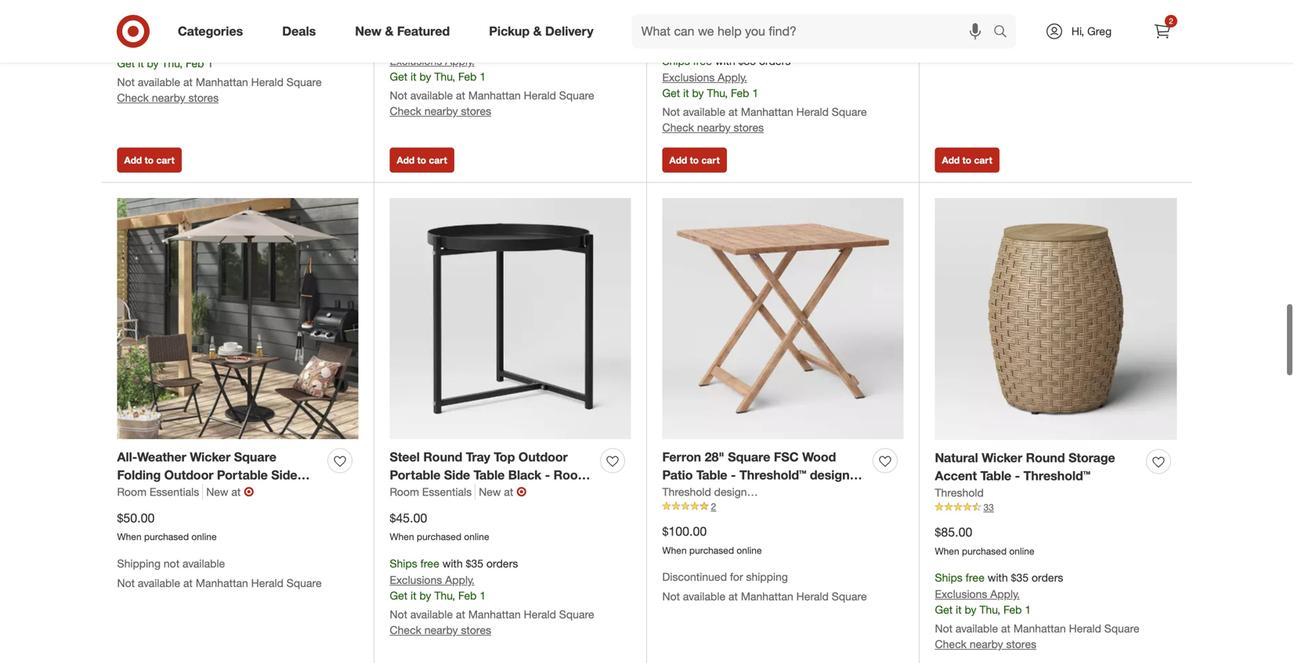 Task type: describe. For each thing, give the bounding box(es) containing it.
online for all-weather wicker square folding outdoor portable side table light brown - room essentials™
[[192, 529, 217, 541]]

add for 3rd add to cart 'button' from the left
[[670, 152, 688, 164]]

¬ for side
[[244, 482, 254, 497]]

room down folding
[[117, 483, 147, 497]]

ships free with $35 orders exclusions apply. get it by thu, feb 1 not available at manhattan herald square check nearby stores for check nearby stores button related to 3rd add to cart 'button' from the left
[[663, 52, 867, 132]]

pickup & delivery link
[[476, 14, 613, 49]]

by for first add to cart 'button' from left
[[147, 54, 159, 68]]

threshold designed w/studio mcgee link
[[663, 482, 845, 498]]

room up $45.00
[[390, 483, 419, 497]]

check nearby stores button for 3rd add to cart 'button' from the left
[[663, 118, 764, 133]]

when for natural wicker round storage accent table - threshold™
[[935, 543, 960, 555]]

folding
[[117, 465, 161, 481]]

ships free with $35 orders exclusions apply. get it by thu, feb 1 not available at manhattan herald square check nearby stores for check nearby stores button associated with first add to cart 'button' from left
[[117, 22, 322, 102]]

free for first add to cart 'button' from left
[[148, 22, 167, 36]]

1 for check nearby stores button related to 3rd add to cart 'button' from the left
[[753, 84, 759, 98]]

& for new
[[385, 24, 394, 39]]

- inside ferron 28" square fsc wood patio table - threshold™ designed with studio mcgee
[[731, 465, 736, 481]]

orders for check nearby stores button associated with 3rd add to cart 'button' from right
[[487, 35, 518, 49]]

top
[[494, 448, 515, 463]]

natural wicker round storage accent table - threshold™
[[935, 448, 1116, 482]]

orders down $45.00 when purchased online
[[487, 555, 518, 569]]

33
[[984, 499, 994, 511]]

all-
[[117, 448, 137, 463]]

cart for first add to cart 'button' from left
[[156, 152, 175, 164]]

apply. for 3rd add to cart 'button' from right
[[445, 52, 475, 65]]

online for ferron 28" square fsc wood patio table - threshold™ designed with studio mcgee
[[737, 543, 762, 554]]

ferron 28" square fsc wood patio table - threshold™ designed with studio mcgee link
[[663, 446, 867, 499]]

¬ for table
[[517, 482, 527, 497]]

table inside all-weather wicker square folding outdoor portable side table light brown - room essentials™
[[117, 483, 148, 499]]

add for first add to cart 'button' from left
[[124, 152, 142, 164]]

check nearby stores button for 3rd add to cart 'button' from right
[[390, 101, 492, 117]]

threshold™ inside natural wicker round storage accent table - threshold™
[[1024, 466, 1091, 482]]

apply. for first add to cart 'button' from left
[[173, 38, 202, 52]]

1 vertical spatial 2 link
[[663, 498, 904, 512]]

steel
[[390, 448, 420, 463]]

fsc
[[774, 448, 799, 463]]

natural wicker round storage accent table - threshold™ link
[[935, 447, 1141, 483]]

for
[[730, 568, 743, 582]]

designed inside "link"
[[714, 483, 760, 497]]

shipping
[[747, 568, 788, 582]]

target.com/assembly
[[780, 28, 870, 39]]

thu, down $85.00 when purchased online
[[980, 601, 1001, 615]]

essentials for outdoor
[[150, 483, 199, 497]]

wicker inside natural wicker round storage accent table - threshold™
[[982, 448, 1023, 464]]

add for 3rd add to cart 'button' from right
[[397, 152, 415, 164]]

starting
[[706, 28, 738, 39]]

$45.00
[[390, 508, 427, 524]]

3 to from the left
[[690, 152, 699, 164]]

feb down $45.00 when purchased online
[[459, 587, 477, 601]]

hi,
[[1072, 24, 1085, 38]]

essentials for portable
[[422, 483, 472, 497]]

purchased for natural wicker round storage accent table - threshold™
[[962, 543, 1007, 555]]

categories
[[178, 24, 243, 39]]

room inside all-weather wicker square folding outdoor portable side table light brown - room essentials™
[[236, 483, 272, 499]]

get for 3rd add to cart 'button' from the left
[[663, 84, 680, 98]]

orders for check nearby stores button related to 3rd add to cart 'button' from the left
[[759, 52, 791, 66]]

add for 4th add to cart 'button'
[[942, 152, 960, 164]]

thu, for check nearby stores button related to 3rd add to cart 'button' from the left
[[707, 84, 728, 98]]

wood
[[803, 448, 837, 463]]

cart for 4th add to cart 'button'
[[975, 152, 993, 164]]

square inside discontinued for shipping not available at manhattan herald square
[[832, 588, 867, 601]]

search button
[[987, 14, 1024, 52]]

online for natural wicker round storage accent table - threshold™
[[1010, 543, 1035, 555]]

pickup
[[489, 24, 530, 39]]

deals link
[[269, 14, 336, 49]]

table inside ferron 28" square fsc wood patio table - threshold™ designed with studio mcgee
[[697, 465, 728, 481]]

feb for 3rd add to cart 'button' from the left
[[731, 84, 750, 98]]

online for steel round tray top outdoor portable side table black - room essentials™
[[464, 529, 489, 541]]

28"
[[705, 448, 725, 463]]

outdoor inside all-weather wicker square folding outdoor portable side table light brown - room essentials™
[[164, 465, 214, 481]]

0 horizontal spatial shipping
[[117, 555, 161, 569]]

- inside all-weather wicker square folding outdoor portable side table light brown - room essentials™
[[228, 483, 233, 499]]

stores for check nearby stores button related to 3rd add to cart 'button' from the left
[[734, 118, 764, 132]]

What can we help you find? suggestions appear below search field
[[632, 14, 998, 49]]

$85.00 when purchased online
[[935, 523, 1035, 555]]

free for 3rd add to cart 'button' from the left
[[693, 52, 712, 66]]

check for check nearby stores button associated with first add to cart 'button' from left
[[117, 88, 149, 102]]

steel round tray top outdoor portable side table black - room essentials™
[[390, 448, 589, 499]]

all-weather wicker square folding outdoor portable side table light brown - room essentials™
[[117, 448, 297, 517]]

tray
[[466, 448, 491, 463]]

deals
[[282, 24, 316, 39]]

categories link
[[165, 14, 263, 49]]

exclusions apply. button for check nearby stores button related to 3rd add to cart 'button' from the left
[[663, 67, 748, 83]]

patio
[[663, 465, 693, 481]]

thu, for check nearby stores button associated with first add to cart 'button' from left
[[162, 54, 183, 68]]

exclusions for 3rd add to cart 'button' from the left
[[663, 68, 715, 82]]

ferron
[[663, 448, 702, 463]]

room inside steel round tray top outdoor portable side table black - room essentials™
[[554, 465, 589, 481]]

check nearby stores button for first add to cart 'button' from left
[[117, 88, 219, 103]]

new & featured link
[[342, 14, 470, 49]]

exclusions down $45.00 when purchased online
[[390, 571, 442, 585]]

square inside ferron 28" square fsc wood patio table - threshold™ designed with studio mcgee
[[728, 448, 771, 463]]

1 for check nearby stores button associated with 3rd add to cart 'button' from right
[[480, 67, 486, 81]]

delivery
[[546, 24, 594, 39]]

search
[[987, 25, 1024, 40]]

$45.00 when purchased online
[[390, 508, 489, 541]]

essentials™ inside steel round tray top outdoor portable side table black - room essentials™
[[390, 483, 458, 499]]

add to cart for 3rd add to cart 'button' from right
[[397, 152, 447, 164]]

brown
[[185, 483, 224, 499]]

black
[[508, 465, 542, 481]]

new & featured
[[355, 24, 450, 39]]

thu, for check nearby stores button associated with 3rd add to cart 'button' from right
[[435, 67, 455, 81]]

light
[[152, 483, 182, 499]]

new for all-weather wicker square folding outdoor portable side table light brown - room essentials™
[[206, 483, 228, 497]]

2 add to cart button from the left
[[390, 145, 454, 171]]

studio
[[691, 483, 730, 499]]

with inside ferron 28" square fsc wood patio table - threshold™ designed with studio mcgee
[[663, 483, 688, 499]]

online inside when purchased online assembly starting at $39 at target.com/assembly
[[737, 10, 762, 21]]

0 horizontal spatial shipping not available not available at manhattan herald square
[[117, 555, 322, 588]]

essentials™ inside all-weather wicker square folding outdoor portable side table light brown - room essentials™
[[117, 501, 185, 517]]

ferron 28" square fsc wood patio table - threshold™ designed with studio mcgee
[[663, 448, 865, 499]]

exclusions apply. button for check nearby stores button associated with 3rd add to cart 'button' from right
[[390, 51, 475, 67]]

threshold™ inside ferron 28" square fsc wood patio table - threshold™ designed with studio mcgee
[[740, 465, 807, 481]]



Task type: locate. For each thing, give the bounding box(es) containing it.
exclusions left categories
[[117, 38, 170, 52]]

orders left deals
[[214, 22, 246, 36]]

2 cart from the left
[[429, 152, 447, 164]]

threshold for threshold
[[935, 484, 984, 497]]

hi, greg
[[1072, 24, 1112, 38]]

room essentials new at ¬ up $50.00 when purchased online
[[117, 482, 254, 497]]

4 add to cart button from the left
[[935, 145, 1000, 171]]

check for check nearby stores button associated with 3rd add to cart 'button' from right
[[390, 102, 422, 116]]

nearby for 3rd add to cart 'button' from right
[[425, 102, 458, 116]]

shipping
[[935, 23, 979, 36], [117, 555, 161, 569]]

0 horizontal spatial mcgee
[[733, 483, 776, 499]]

designed inside ferron 28" square fsc wood patio table - threshold™ designed with studio mcgee
[[810, 465, 865, 481]]

1 horizontal spatial threshold
[[935, 484, 984, 497]]

$50.00
[[117, 508, 155, 524]]

0 horizontal spatial threshold™
[[740, 465, 807, 481]]

greg
[[1088, 24, 1112, 38]]

new
[[355, 24, 382, 39], [206, 483, 228, 497], [479, 483, 501, 497]]

exclusions down $85.00 when purchased online
[[935, 585, 988, 599]]

2 ¬ from the left
[[517, 482, 527, 497]]

0 horizontal spatial new
[[206, 483, 228, 497]]

table down tray
[[474, 465, 505, 481]]

new down tray
[[479, 483, 501, 497]]

steel round tray top outdoor portable side table black - room essentials™ link
[[390, 446, 594, 499]]

$35 for check nearby stores button related to 3rd add to cart 'button' from the left
[[739, 52, 756, 66]]

$100.00 when purchased online
[[663, 522, 762, 554]]

1 horizontal spatial mcgee
[[810, 483, 845, 497]]

- up 33 link at the right bottom of the page
[[1015, 466, 1021, 482]]

when up assembly
[[663, 10, 687, 21]]

ships free with $35 orders exclusions apply. get it by thu, feb 1 not available at manhattan herald square check nearby stores for check nearby stores button associated with 3rd add to cart 'button' from right
[[390, 35, 595, 116]]

1 room essentials link from the left
[[117, 482, 203, 498]]

check for check nearby stores button related to 3rd add to cart 'button' from the left
[[663, 118, 694, 132]]

outdoor up black
[[519, 448, 568, 463]]

1 horizontal spatial portable
[[390, 465, 441, 481]]

discontinued
[[663, 568, 727, 582]]

it
[[138, 54, 144, 68], [411, 67, 417, 81], [683, 84, 689, 98], [411, 587, 417, 601], [956, 601, 962, 615]]

purchased down '$85.00'
[[962, 543, 1007, 555]]

new for steel round tray top outdoor portable side table black - room essentials™
[[479, 483, 501, 497]]

0 horizontal spatial threshold
[[663, 483, 711, 497]]

portable inside steel round tray top outdoor portable side table black - room essentials™
[[390, 465, 441, 481]]

0 horizontal spatial 2 link
[[663, 498, 904, 512]]

-
[[545, 465, 550, 481], [731, 465, 736, 481], [1015, 466, 1021, 482], [228, 483, 233, 499]]

not inside discontinued for shipping not available at manhattan herald square
[[663, 588, 680, 601]]

- right black
[[545, 465, 550, 481]]

purchased for steel round tray top outdoor portable side table black - room essentials™
[[417, 529, 462, 541]]

when inside $85.00 when purchased online
[[935, 543, 960, 555]]

online down steel round tray top outdoor portable side table black - room essentials™
[[464, 529, 489, 541]]

feb down $85.00 when purchased online
[[1004, 601, 1022, 615]]

feb for 3rd add to cart 'button' from right
[[459, 67, 477, 81]]

2 room essentials link from the left
[[390, 482, 476, 498]]

purchased inside when purchased online assembly starting at $39 at target.com/assembly
[[690, 10, 734, 21]]

threshold down patio
[[663, 483, 711, 497]]

$100.00
[[663, 522, 707, 537]]

1 horizontal spatial not
[[982, 23, 998, 36]]

table up studio at the bottom right
[[697, 465, 728, 481]]

room essentials new at ¬ for portable
[[390, 482, 527, 497]]

by
[[147, 54, 159, 68], [420, 67, 431, 81], [692, 84, 704, 98], [420, 587, 431, 601], [965, 601, 977, 615]]

$50.00 when purchased online
[[117, 508, 217, 541]]

0 vertical spatial designed
[[810, 465, 865, 481]]

0 horizontal spatial &
[[385, 24, 394, 39]]

ships free with $35 orders exclusions apply. get it by thu, feb 1 not available at manhattan herald square check nearby stores
[[117, 22, 322, 102], [390, 35, 595, 116], [663, 52, 867, 132], [390, 555, 595, 635], [935, 569, 1140, 649]]

essentials up $45.00 when purchased online
[[422, 483, 472, 497]]

room essentials link for portable
[[390, 482, 476, 498]]

$35 for check nearby stores button associated with 3rd add to cart 'button' from right
[[466, 35, 484, 49]]

table up 33
[[981, 466, 1012, 482]]

add to cart for 4th add to cart 'button'
[[942, 152, 993, 164]]

room essentials link
[[117, 482, 203, 498], [390, 482, 476, 498]]

& left featured
[[385, 24, 394, 39]]

natural
[[935, 448, 979, 464]]

exclusions apply. button for check nearby stores button associated with first add to cart 'button' from left
[[117, 37, 202, 53]]

not
[[935, 42, 953, 56], [117, 73, 135, 86], [390, 86, 408, 100], [663, 103, 680, 116], [117, 574, 135, 588], [663, 588, 680, 601], [390, 606, 408, 619], [935, 620, 953, 634]]

wicker
[[190, 448, 231, 463], [982, 448, 1023, 464]]

0 vertical spatial outdoor
[[519, 448, 568, 463]]

&
[[385, 24, 394, 39], [533, 24, 542, 39]]

1 horizontal spatial new
[[355, 24, 382, 39]]

threshold™ up 33 link at the right bottom of the page
[[1024, 466, 1091, 482]]

exclusions
[[117, 38, 170, 52], [390, 52, 442, 65], [663, 68, 715, 82], [390, 571, 442, 585], [935, 585, 988, 599]]

nearby for first add to cart 'button' from left
[[152, 88, 185, 102]]

1 cart from the left
[[156, 152, 175, 164]]

thu,
[[162, 54, 183, 68], [435, 67, 455, 81], [707, 84, 728, 98], [435, 587, 455, 601], [980, 601, 1001, 615]]

shipping down $50.00
[[117, 555, 161, 569]]

orders down $39
[[759, 52, 791, 66]]

1 add to cart from the left
[[124, 152, 175, 164]]

when inside when purchased online assembly starting at $39 at target.com/assembly
[[663, 10, 687, 21]]

threshold™
[[740, 465, 807, 481], [1024, 466, 1091, 482]]

1 vertical spatial outdoor
[[164, 465, 214, 481]]

1 mcgee from the left
[[810, 483, 845, 497]]

free for 3rd add to cart 'button' from right
[[421, 35, 440, 49]]

3 add from the left
[[670, 152, 688, 164]]

1 vertical spatial 2
[[711, 499, 716, 510]]

mcgee
[[810, 483, 845, 497], [733, 483, 776, 499]]

4 add from the left
[[942, 152, 960, 164]]

1 horizontal spatial round
[[1026, 448, 1066, 464]]

1 to from the left
[[145, 152, 154, 164]]

2 side from the left
[[444, 465, 470, 481]]

storage
[[1069, 448, 1116, 464]]

feb down the starting
[[731, 84, 750, 98]]

essentials™ down light
[[117, 501, 185, 517]]

cart for 3rd add to cart 'button' from right
[[429, 152, 447, 164]]

when down '$85.00'
[[935, 543, 960, 555]]

get for 3rd add to cart 'button' from right
[[390, 67, 408, 81]]

cart
[[156, 152, 175, 164], [429, 152, 447, 164], [702, 152, 720, 164], [975, 152, 993, 164]]

room essentials new at ¬
[[117, 482, 254, 497], [390, 482, 527, 497]]

1 horizontal spatial ¬
[[517, 482, 527, 497]]

room essentials link down folding
[[117, 482, 203, 498]]

0 vertical spatial essentials™
[[390, 483, 458, 499]]

when down $100.00
[[663, 543, 687, 554]]

manhattan
[[1014, 42, 1066, 56], [196, 73, 248, 86], [469, 86, 521, 100], [741, 103, 794, 116], [196, 574, 248, 588], [741, 588, 794, 601], [469, 606, 521, 619], [1014, 620, 1066, 634]]

by for 3rd add to cart 'button' from right
[[420, 67, 431, 81]]

all-weather wicker square folding outdoor portable side table light brown - room essentials™ image
[[117, 196, 359, 437], [117, 196, 359, 437]]

shipping left search
[[935, 23, 979, 36]]

1 horizontal spatial wicker
[[982, 448, 1023, 464]]

online inside the $100.00 when purchased online
[[737, 543, 762, 554]]

check nearby stores button
[[117, 88, 219, 103], [390, 101, 492, 117], [663, 118, 764, 133], [390, 621, 492, 636], [935, 635, 1037, 650]]

threshold down 'accent'
[[935, 484, 984, 497]]

- inside steel round tray top outdoor portable side table black - room essentials™
[[545, 465, 550, 481]]

table inside steel round tray top outdoor portable side table black - room essentials™
[[474, 465, 505, 481]]

apply. for 3rd add to cart 'button' from the left
[[718, 68, 748, 82]]

1
[[207, 54, 213, 68], [480, 67, 486, 81], [753, 84, 759, 98], [480, 587, 486, 601], [1025, 601, 1031, 615]]

1 horizontal spatial shipping
[[935, 23, 979, 36]]

1 ¬ from the left
[[244, 482, 254, 497]]

outdoor inside steel round tray top outdoor portable side table black - room essentials™
[[519, 448, 568, 463]]

side inside all-weather wicker square folding outdoor portable side table light brown - room essentials™
[[271, 465, 297, 481]]

pickup & delivery
[[489, 24, 594, 39]]

0 horizontal spatial wicker
[[190, 448, 231, 463]]

square
[[1105, 42, 1140, 56], [287, 73, 322, 86], [559, 86, 595, 100], [832, 103, 867, 116], [234, 448, 277, 463], [728, 448, 771, 463], [287, 574, 322, 588], [832, 588, 867, 601], [559, 606, 595, 619], [1105, 620, 1140, 634]]

thu, down $45.00 when purchased online
[[435, 587, 455, 601]]

feb down new & featured link
[[459, 67, 477, 81]]

portable
[[217, 465, 268, 481], [390, 465, 441, 481]]

0 horizontal spatial portable
[[217, 465, 268, 481]]

1 horizontal spatial outdoor
[[519, 448, 568, 463]]

0 horizontal spatial designed
[[714, 483, 760, 497]]

wicker inside all-weather wicker square folding outdoor portable side table light brown - room essentials™
[[190, 448, 231, 463]]

portable inside all-weather wicker square folding outdoor portable side table light brown - room essentials™
[[217, 465, 268, 481]]

check
[[117, 88, 149, 102], [390, 102, 422, 116], [663, 118, 694, 132], [390, 621, 422, 635], [935, 636, 967, 649]]

table
[[474, 465, 505, 481], [697, 465, 728, 481], [981, 466, 1012, 482], [117, 483, 148, 499]]

when down $50.00
[[117, 529, 142, 541]]

purchased inside $50.00 when purchased online
[[144, 529, 189, 541]]

0 horizontal spatial essentials
[[150, 483, 199, 497]]

when for ferron 28" square fsc wood patio table - threshold™ designed with studio mcgee
[[663, 543, 687, 554]]

orders down 33 link at the right bottom of the page
[[1032, 569, 1064, 583]]

online down the brown
[[192, 529, 217, 541]]

0 horizontal spatial outdoor
[[164, 465, 214, 481]]

4 cart from the left
[[975, 152, 993, 164]]

room right the brown
[[236, 483, 272, 499]]

mcgee inside threshold designed w/studio mcgee "link"
[[810, 483, 845, 497]]

1 horizontal spatial essentials
[[422, 483, 472, 497]]

when inside the $100.00 when purchased online
[[663, 543, 687, 554]]

online inside $85.00 when purchased online
[[1010, 543, 1035, 555]]

1 portable from the left
[[217, 465, 268, 481]]

1 add from the left
[[124, 152, 142, 164]]

0 vertical spatial not
[[982, 23, 998, 36]]

2 mcgee from the left
[[733, 483, 776, 499]]

0 horizontal spatial ¬
[[244, 482, 254, 497]]

2 essentials from the left
[[422, 483, 472, 497]]

threshold™ up w/studio
[[740, 465, 807, 481]]

ferron 28" square fsc wood patio table - threshold™ designed with studio mcgee image
[[663, 196, 904, 437], [663, 196, 904, 437]]

2 room essentials new at ¬ from the left
[[390, 482, 527, 497]]

available inside discontinued for shipping not available at manhattan herald square
[[683, 588, 726, 601]]

stores
[[189, 88, 219, 102], [461, 102, 492, 116], [734, 118, 764, 132], [461, 621, 492, 635], [1007, 636, 1037, 649]]

1 vertical spatial shipping
[[117, 555, 161, 569]]

get
[[117, 54, 135, 68], [390, 67, 408, 81], [663, 84, 680, 98], [390, 587, 408, 601], [935, 601, 953, 615]]

manhattan inside discontinued for shipping not available at manhattan herald square
[[741, 588, 794, 601]]

1 add to cart button from the left
[[117, 145, 182, 171]]

orders left delivery
[[487, 35, 518, 49]]

$85.00
[[935, 523, 973, 538]]

essentials
[[150, 483, 199, 497], [422, 483, 472, 497]]

exclusions down featured
[[390, 52, 442, 65]]

1 vertical spatial essentials™
[[117, 501, 185, 517]]

0 horizontal spatial side
[[271, 465, 297, 481]]

mcgee inside ferron 28" square fsc wood patio table - threshold™ designed with studio mcgee
[[733, 483, 776, 499]]

2 portable from the left
[[390, 465, 441, 481]]

get for first add to cart 'button' from left
[[117, 54, 135, 68]]

room essentials new at ¬ for outdoor
[[117, 482, 254, 497]]

- inside natural wicker round storage accent table - threshold™
[[1015, 466, 1021, 482]]

1 horizontal spatial threshold™
[[1024, 466, 1091, 482]]

1 room essentials new at ¬ from the left
[[117, 482, 254, 497]]

at inside discontinued for shipping not available at manhattan herald square
[[729, 588, 738, 601]]

when for all-weather wicker square folding outdoor portable side table light brown - room essentials™
[[117, 529, 142, 541]]

new left featured
[[355, 24, 382, 39]]

1 vertical spatial not
[[164, 555, 180, 569]]

1 horizontal spatial 2 link
[[1146, 14, 1180, 49]]

with
[[170, 22, 190, 36], [443, 35, 463, 49], [715, 52, 736, 66], [663, 483, 688, 499], [443, 555, 463, 569], [988, 569, 1008, 583]]

stores for check nearby stores button associated with first add to cart 'button' from left
[[189, 88, 219, 102]]

all-weather wicker square folding outdoor portable side table light brown - room essentials™ link
[[117, 446, 322, 517]]

not
[[982, 23, 998, 36], [164, 555, 180, 569]]

steel round tray top outdoor portable side table black - room essentials™ image
[[390, 196, 631, 437], [390, 196, 631, 437]]

1 side from the left
[[271, 465, 297, 481]]

0 vertical spatial 2 link
[[1146, 14, 1180, 49]]

assembly
[[663, 28, 704, 39]]

3 cart from the left
[[702, 152, 720, 164]]

designed
[[810, 465, 865, 481], [714, 483, 760, 497]]

¬
[[244, 482, 254, 497], [517, 482, 527, 497]]

orders for check nearby stores button associated with first add to cart 'button' from left
[[214, 22, 246, 36]]

by for 3rd add to cart 'button' from the left
[[692, 84, 704, 98]]

1 horizontal spatial 2
[[1169, 16, 1174, 26]]

discontinued for shipping not available at manhattan herald square
[[663, 568, 867, 601]]

purchased inside the $100.00 when purchased online
[[690, 543, 734, 554]]

& right pickup
[[533, 24, 542, 39]]

herald inside discontinued for shipping not available at manhattan herald square
[[797, 588, 829, 601]]

essentials up $50.00 when purchased online
[[150, 483, 199, 497]]

cart for 3rd add to cart 'button' from the left
[[702, 152, 720, 164]]

round inside steel round tray top outdoor portable side table black - room essentials™
[[423, 448, 463, 463]]

online up $39
[[737, 10, 762, 21]]

0 horizontal spatial not
[[164, 555, 180, 569]]

nearby for 3rd add to cart 'button' from the left
[[697, 118, 731, 132]]

room essentials new at ¬ up $45.00 when purchased online
[[390, 482, 527, 497]]

2 up the $100.00 when purchased online
[[711, 499, 716, 510]]

purchased up discontinued
[[690, 543, 734, 554]]

1 for check nearby stores button associated with first add to cart 'button' from left
[[207, 54, 213, 68]]

when purchased online assembly starting at $39 at target.com/assembly
[[663, 10, 870, 39]]

¬ down black
[[517, 482, 527, 497]]

threshold designed w/studio mcgee
[[663, 483, 845, 497]]

room essentials link for outdoor
[[117, 482, 203, 498]]

add
[[124, 152, 142, 164], [397, 152, 415, 164], [670, 152, 688, 164], [942, 152, 960, 164]]

stores for check nearby stores button associated with 3rd add to cart 'button' from right
[[461, 102, 492, 116]]

1 horizontal spatial side
[[444, 465, 470, 481]]

& for pickup
[[533, 24, 542, 39]]

purchased down $50.00
[[144, 529, 189, 541]]

room
[[554, 465, 589, 481], [117, 483, 147, 497], [390, 483, 419, 497], [236, 483, 272, 499]]

when inside $45.00 when purchased online
[[390, 529, 414, 541]]

essentials™ up $45.00
[[390, 483, 458, 499]]

2 add to cart from the left
[[397, 152, 447, 164]]

when inside $50.00 when purchased online
[[117, 529, 142, 541]]

threshold inside "link"
[[663, 483, 711, 497]]

essentials™
[[390, 483, 458, 499], [117, 501, 185, 517]]

add to cart for first add to cart 'button' from left
[[124, 152, 175, 164]]

1 horizontal spatial &
[[533, 24, 542, 39]]

1 horizontal spatial room essentials link
[[390, 482, 476, 498]]

0 vertical spatial shipping not available not available at manhattan herald square
[[935, 23, 1140, 56]]

accent
[[935, 466, 977, 482]]

round inside natural wicker round storage accent table - threshold™
[[1026, 448, 1066, 464]]

1 horizontal spatial essentials™
[[390, 483, 458, 499]]

1 vertical spatial shipping not available not available at manhattan herald square
[[117, 555, 322, 588]]

0 vertical spatial shipping
[[935, 23, 979, 36]]

- up threshold designed w/studio mcgee
[[731, 465, 736, 481]]

featured
[[397, 24, 450, 39]]

2 link down w/studio
[[663, 498, 904, 512]]

exclusions for 3rd add to cart 'button' from right
[[390, 52, 442, 65]]

0 horizontal spatial 2
[[711, 499, 716, 510]]

purchased inside $45.00 when purchased online
[[417, 529, 462, 541]]

1 vertical spatial designed
[[714, 483, 760, 497]]

0 horizontal spatial room essentials new at ¬
[[117, 482, 254, 497]]

1 horizontal spatial room essentials new at ¬
[[390, 482, 527, 497]]

0 vertical spatial 2
[[1169, 16, 1174, 26]]

portable up the brown
[[217, 465, 268, 481]]

2 add from the left
[[397, 152, 415, 164]]

1 essentials from the left
[[150, 483, 199, 497]]

room right black
[[554, 465, 589, 481]]

threshold link
[[935, 483, 984, 499]]

weather
[[137, 448, 186, 463]]

online inside $45.00 when purchased online
[[464, 529, 489, 541]]

$39
[[752, 28, 767, 39]]

table inside natural wicker round storage accent table - threshold™
[[981, 466, 1012, 482]]

to
[[145, 152, 154, 164], [417, 152, 426, 164], [690, 152, 699, 164], [963, 152, 972, 164]]

¬ right the brown
[[244, 482, 254, 497]]

apply.
[[173, 38, 202, 52], [445, 52, 475, 65], [718, 68, 748, 82], [445, 571, 475, 585], [991, 585, 1020, 599]]

2 to from the left
[[417, 152, 426, 164]]

online
[[737, 10, 762, 21], [192, 529, 217, 541], [464, 529, 489, 541], [737, 543, 762, 554], [1010, 543, 1035, 555]]

outdoor up the brown
[[164, 465, 214, 481]]

online inside $50.00 when purchased online
[[192, 529, 217, 541]]

2 link right greg
[[1146, 14, 1180, 49]]

outdoor
[[519, 448, 568, 463], [164, 465, 214, 481]]

purchased inside $85.00 when purchased online
[[962, 543, 1007, 555]]

3 add to cart from the left
[[670, 152, 720, 164]]

feb for first add to cart 'button' from left
[[186, 54, 204, 68]]

natural wicker round storage accent table - threshold™ image
[[935, 196, 1178, 438], [935, 196, 1178, 438]]

orders
[[214, 22, 246, 36], [487, 35, 518, 49], [759, 52, 791, 66], [487, 555, 518, 569], [1032, 569, 1064, 583]]

1 horizontal spatial shipping not available not available at manhattan herald square
[[935, 23, 1140, 56]]

when down $45.00
[[390, 529, 414, 541]]

thu, down categories
[[162, 54, 183, 68]]

wicker right the natural
[[982, 448, 1023, 464]]

purchased up the starting
[[690, 10, 734, 21]]

33 link
[[935, 499, 1178, 512]]

at
[[741, 28, 749, 39], [769, 28, 777, 39], [1002, 42, 1011, 56], [183, 73, 193, 86], [456, 86, 465, 100], [729, 103, 738, 116], [231, 483, 241, 497], [504, 483, 514, 497], [183, 574, 193, 588], [729, 588, 738, 601], [456, 606, 465, 619], [1002, 620, 1011, 634]]

1 & from the left
[[385, 24, 394, 39]]

feb down categories
[[186, 54, 204, 68]]

free
[[148, 22, 167, 36], [421, 35, 440, 49], [693, 52, 712, 66], [421, 555, 440, 569], [966, 569, 985, 583]]

add to cart button
[[117, 145, 182, 171], [390, 145, 454, 171], [663, 145, 727, 171], [935, 145, 1000, 171]]

when for steel round tray top outdoor portable side table black - room essentials™
[[390, 529, 414, 541]]

2 right greg
[[1169, 16, 1174, 26]]

$35 for check nearby stores button associated with first add to cart 'button' from left
[[193, 22, 211, 36]]

add to cart for 3rd add to cart 'button' from the left
[[670, 152, 720, 164]]

4 add to cart from the left
[[942, 152, 993, 164]]

0 horizontal spatial room essentials link
[[117, 482, 203, 498]]

round left storage
[[1026, 448, 1066, 464]]

online up for
[[737, 543, 762, 554]]

2 link
[[1146, 14, 1180, 49], [663, 498, 904, 512]]

2 horizontal spatial new
[[479, 483, 501, 497]]

threshold for threshold designed w/studio mcgee
[[663, 483, 711, 497]]

3 add to cart button from the left
[[663, 145, 727, 171]]

thu, down the starting
[[707, 84, 728, 98]]

w/studio
[[763, 483, 807, 497]]

thu, down featured
[[435, 67, 455, 81]]

purchased down $45.00
[[417, 529, 462, 541]]

exclusions down assembly
[[663, 68, 715, 82]]

round left tray
[[423, 448, 463, 463]]

side inside steel round tray top outdoor portable side table black - room essentials™
[[444, 465, 470, 481]]

0 horizontal spatial round
[[423, 448, 463, 463]]

portable down steel
[[390, 465, 441, 481]]

wicker up the brown
[[190, 448, 231, 463]]

1 horizontal spatial designed
[[810, 465, 865, 481]]

2 & from the left
[[533, 24, 542, 39]]

- right the brown
[[228, 483, 233, 499]]

exclusions for first add to cart 'button' from left
[[117, 38, 170, 52]]

table down folding
[[117, 483, 148, 499]]

purchased
[[690, 10, 734, 21], [144, 529, 189, 541], [417, 529, 462, 541], [690, 543, 734, 554], [962, 543, 1007, 555]]

4 to from the left
[[963, 152, 972, 164]]

purchased for all-weather wicker square folding outdoor portable side table light brown - room essentials™
[[144, 529, 189, 541]]

available
[[1001, 23, 1043, 36], [956, 42, 999, 56], [138, 73, 180, 86], [411, 86, 453, 100], [683, 103, 726, 116], [183, 555, 225, 569], [138, 574, 180, 588], [683, 588, 726, 601], [411, 606, 453, 619], [956, 620, 999, 634]]

square inside all-weather wicker square folding outdoor portable side table light brown - room essentials™
[[234, 448, 277, 463]]

ships
[[117, 22, 145, 36], [390, 35, 418, 49], [663, 52, 690, 66], [390, 555, 418, 569], [935, 569, 963, 583]]

0 horizontal spatial essentials™
[[117, 501, 185, 517]]

shipping not available not available at manhattan herald square
[[935, 23, 1140, 56], [117, 555, 322, 588]]

purchased for ferron 28" square fsc wood patio table - threshold™ designed with studio mcgee
[[690, 543, 734, 554]]

feb
[[186, 54, 204, 68], [459, 67, 477, 81], [731, 84, 750, 98], [459, 587, 477, 601], [1004, 601, 1022, 615]]

room essentials link up $45.00 when purchased online
[[390, 482, 476, 498]]

nearby
[[152, 88, 185, 102], [425, 102, 458, 116], [697, 118, 731, 132], [425, 621, 458, 635], [970, 636, 1004, 649]]

online down 33 link at the right bottom of the page
[[1010, 543, 1035, 555]]

new right light
[[206, 483, 228, 497]]



Task type: vqa. For each thing, say whether or not it's contained in the screenshot.
When within the $50.00 When purchased online
yes



